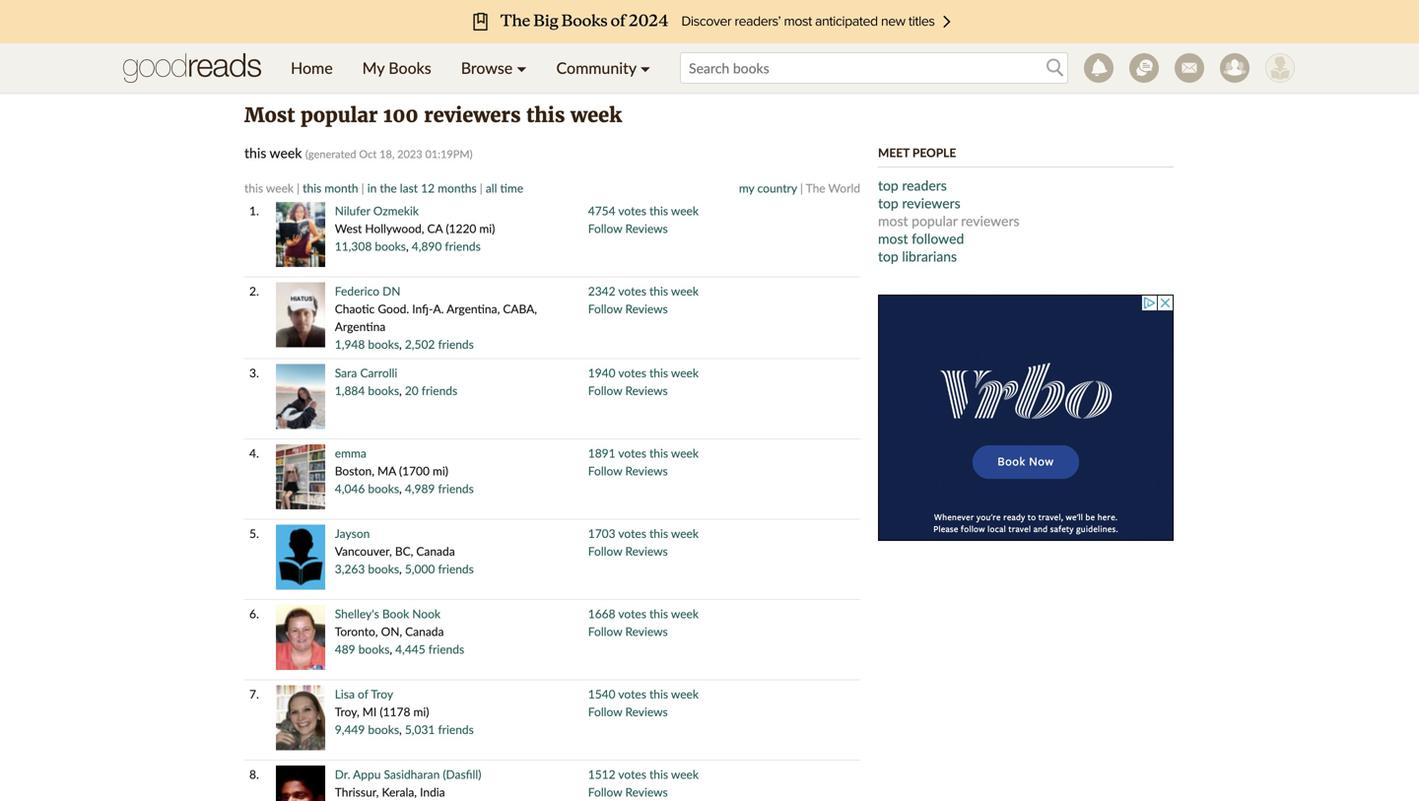 Task type: describe. For each thing, give the bounding box(es) containing it.
in
[[368, 181, 377, 195]]

▾ for browse ▾
[[517, 58, 527, 77]]

community
[[557, 58, 637, 77]]

1891 votes this week link
[[588, 446, 699, 460]]

1540 votes this week follow reviews
[[588, 687, 699, 719]]

4,989
[[405, 482, 435, 496]]

follow for 1703
[[588, 544, 623, 559]]

this week (generated oct 18, 2023 01:19pm)
[[245, 144, 473, 161]]

federico dn link
[[335, 284, 401, 298]]

readers
[[903, 177, 947, 194]]

follow reviews link for 1512
[[588, 785, 668, 800]]

(1700
[[399, 464, 430, 478]]

follow for 1668
[[588, 625, 623, 639]]

(1178
[[380, 705, 411, 719]]

follow reviews link for 1703
[[588, 544, 668, 559]]

9,449
[[335, 723, 365, 737]]

federico
[[335, 284, 380, 298]]

2 horizontal spatial reviewers
[[962, 212, 1020, 229]]

the
[[380, 181, 397, 195]]

follow for 1940
[[588, 384, 623, 398]]

my books
[[363, 58, 432, 77]]

emma boston, ma (1700 mi) 4,046 books , 4,989 friends
[[335, 446, 474, 496]]

top readers link
[[879, 177, 947, 194]]

8.
[[249, 768, 259, 782]]

meet people
[[879, 145, 957, 160]]

this inside 1668 votes this week follow reviews
[[650, 607, 669, 621]]

3,263
[[335, 562, 365, 576]]

the
[[806, 181, 826, 195]]

top librarians link
[[879, 248, 958, 265]]

2,502
[[405, 337, 435, 352]]

100
[[384, 103, 419, 128]]

01:19pm)
[[425, 147, 473, 161]]

months
[[438, 181, 477, 195]]

2.
[[249, 284, 259, 298]]

5.
[[249, 527, 259, 541]]

reviews for 1703
[[626, 544, 668, 559]]

follow for 1512
[[588, 785, 623, 800]]

friends inside nilufer ozmekik west hollywood, ca (1220 mi) 11,308 books , 4,890 friends
[[445, 239, 481, 253]]

in the last 12 months link
[[368, 181, 477, 195]]

friend requests image
[[1221, 53, 1250, 83]]

caba,
[[503, 302, 537, 316]]

this week | this month | in the last 12 months | all time
[[245, 181, 524, 195]]

, inside emma boston, ma (1700 mi) 4,046 books , 4,989 friends
[[399, 482, 402, 496]]

follow for 2342
[[588, 302, 623, 316]]

1 most from the top
[[879, 212, 909, 229]]

follow for 1891
[[588, 464, 623, 478]]

week for 1703 votes this week follow reviews
[[671, 527, 699, 541]]

489
[[335, 642, 356, 657]]

most followed link
[[879, 230, 965, 247]]

11,308
[[335, 239, 372, 253]]

dn
[[383, 284, 401, 298]]

friends inside jayson vancouver, bc, canada 3,263 books , 5,000 friends
[[438, 562, 474, 576]]

reviews for 1940
[[626, 384, 668, 398]]

this inside "1940 votes this week follow reviews"
[[650, 366, 669, 380]]

lisa
[[335, 687, 355, 702]]

mi) inside emma boston, ma (1700 mi) 4,046 books , 4,989 friends
[[433, 464, 449, 478]]

5,031 friends link
[[405, 723, 474, 737]]

4754 votes  this week link
[[588, 204, 699, 218]]

follow reviews link for 1668
[[588, 625, 668, 639]]

home link
[[276, 43, 348, 93]]

shelley's book nook link
[[335, 607, 441, 621]]

sasidharan
[[384, 768, 440, 782]]

mi) for nilufer ozmekik west hollywood, ca (1220 mi) 11,308 books , 4,890 friends
[[480, 221, 495, 236]]

5,000
[[405, 562, 435, 576]]

my books link
[[348, 43, 446, 93]]

votes for 1940
[[619, 366, 647, 380]]

this down community
[[527, 103, 565, 128]]

, inside the federico dn chaotic good. infj-a. argentina, caba, argentina 1,948 books , 2,502 friends
[[399, 337, 402, 352]]

4,046 books link
[[335, 482, 399, 496]]

community ▾ button
[[542, 43, 666, 93]]

1891
[[588, 446, 616, 460]]

follow reviews link for 1540
[[588, 705, 668, 719]]

1540
[[588, 687, 616, 702]]

this down most
[[245, 144, 266, 161]]

1 | from the left
[[297, 181, 300, 195]]

month
[[325, 181, 359, 195]]

week down most
[[270, 144, 302, 161]]

follow reviews link for 4754
[[588, 221, 668, 236]]

books inside sara carrolli 1,884 books , 20 friends
[[368, 384, 399, 398]]

this month link
[[303, 181, 359, 195]]

sara carrolli link
[[335, 366, 398, 380]]

1,948 books link
[[335, 337, 399, 352]]

argentina,
[[447, 302, 500, 316]]

browse ▾ button
[[446, 43, 542, 93]]

4754
[[588, 204, 616, 218]]

4,989 friends link
[[405, 482, 474, 496]]

jayson image
[[276, 525, 325, 590]]

1.
[[249, 204, 259, 218]]

, inside shelley's book nook toronto, on, canada 489 books , 4,445 friends
[[390, 642, 393, 657]]

books inside shelley's book nook toronto, on, canada 489 books , 4,445 friends
[[359, 642, 390, 657]]

reviews for 1668
[[626, 625, 668, 639]]

votes for 2342
[[619, 284, 647, 298]]

votes for 1668
[[619, 607, 647, 621]]

votes for 1540
[[619, 687, 647, 702]]

this inside '4754 votes  this week follow reviews'
[[650, 204, 669, 218]]

votes for 1512
[[619, 768, 647, 782]]

1512
[[588, 768, 616, 782]]

books inside nilufer ozmekik west hollywood, ca (1220 mi) 11,308 books , 4,890 friends
[[375, 239, 406, 253]]

followed
[[912, 230, 965, 247]]

lisa of troy link
[[335, 687, 394, 702]]

jayson vancouver, bc, canada 3,263 books , 5,000 friends
[[335, 527, 474, 576]]

canada inside shelley's book nook toronto, on, canada 489 books , 4,445 friends
[[405, 625, 444, 639]]

this left month
[[303, 181, 322, 195]]

3 top from the top
[[879, 248, 899, 265]]

4,890
[[412, 239, 442, 253]]

this inside 2342 votes this week follow reviews
[[650, 284, 669, 298]]

inbox image
[[1175, 53, 1205, 83]]

toronto,
[[335, 625, 378, 639]]

lisa of troy troy, mi (1178 mi) 9,449 books , 5,031 friends
[[335, 687, 474, 737]]

week for 1940 votes this week follow reviews
[[671, 366, 699, 380]]

my
[[363, 58, 385, 77]]

reviews for 1512
[[626, 785, 668, 800]]

popular inside top readers top reviewers most popular reviewers most followed top librarians
[[912, 212, 958, 229]]

3.
[[249, 366, 259, 380]]

2342
[[588, 284, 616, 298]]

2 top from the top
[[879, 195, 899, 212]]

, inside jayson vancouver, bc, canada 3,263 books , 5,000 friends
[[399, 562, 402, 576]]

sara carrolli 1,884 books , 20 friends
[[335, 366, 458, 398]]

my country |   the world
[[739, 181, 861, 195]]

sara carrolli image
[[276, 364, 325, 429]]

1703
[[588, 527, 616, 541]]

all time link
[[486, 181, 524, 195]]

reviews for 2342
[[626, 302, 668, 316]]

dr. appu sasidharan (dasfill) image
[[276, 766, 325, 802]]

nook
[[412, 607, 441, 621]]

browse
[[461, 58, 513, 77]]

week for 1668 votes this week follow reviews
[[671, 607, 699, 621]]

emma
[[335, 446, 367, 460]]

votes for 1703
[[619, 527, 647, 541]]

4 | from the left
[[801, 181, 804, 195]]

3 | from the left
[[480, 181, 483, 195]]

5,031
[[405, 723, 435, 737]]

top readers top reviewers most popular reviewers most followed top librarians
[[879, 177, 1020, 265]]

book
[[382, 607, 409, 621]]

follow reviews link for 1891
[[588, 464, 668, 478]]

my group discussions image
[[1130, 53, 1160, 83]]

bc,
[[395, 544, 413, 559]]

federico dn image
[[276, 283, 325, 348]]



Task type: vqa. For each thing, say whether or not it's contained in the screenshot.


Task type: locate. For each thing, give the bounding box(es) containing it.
all
[[486, 181, 497, 195]]

0 horizontal spatial popular
[[301, 103, 378, 128]]

week inside 1668 votes this week follow reviews
[[671, 607, 699, 621]]

friends
[[445, 239, 481, 253], [438, 337, 474, 352], [422, 384, 458, 398], [438, 482, 474, 496], [438, 562, 474, 576], [429, 642, 465, 657], [438, 723, 474, 737]]

follow reviews link down 1940 votes this week link
[[588, 384, 668, 398]]

, inside nilufer ozmekik west hollywood, ca (1220 mi) 11,308 books , 4,890 friends
[[406, 239, 409, 253]]

2 horizontal spatial mi)
[[480, 221, 495, 236]]

week right 1940
[[671, 366, 699, 380]]

follow down 1891
[[588, 464, 623, 478]]

votes for 1891
[[619, 446, 647, 460]]

week right 4754
[[671, 204, 699, 218]]

5 reviews from the top
[[626, 544, 668, 559]]

1,884
[[335, 384, 365, 398]]

reviews down 2342 votes this week link
[[626, 302, 668, 316]]

this right 1940
[[650, 366, 669, 380]]

reviews inside 1512 votes this week follow reviews
[[626, 785, 668, 800]]

books
[[375, 239, 406, 253], [368, 337, 399, 352], [368, 384, 399, 398], [368, 482, 399, 496], [368, 562, 399, 576], [359, 642, 390, 657], [368, 723, 399, 737]]

1 top from the top
[[879, 177, 899, 194]]

this right "1668"
[[650, 607, 669, 621]]

3 votes from the top
[[619, 366, 647, 380]]

mi) inside the lisa of troy troy, mi (1178 mi) 9,449 books , 5,031 friends
[[414, 705, 429, 719]]

0 vertical spatial top
[[879, 177, 899, 194]]

2 reviews from the top
[[626, 302, 668, 316]]

this right 1540
[[650, 687, 669, 702]]

follow reviews link down 1668 votes this week "link" at the bottom left of the page
[[588, 625, 668, 639]]

2 most from the top
[[879, 230, 909, 247]]

week down '4754 votes  this week follow reviews'
[[671, 284, 699, 298]]

week inside 1540 votes this week follow reviews
[[671, 687, 699, 702]]

week inside "1940 votes this week follow reviews"
[[671, 366, 699, 380]]

week down 1891 votes this week follow reviews
[[671, 527, 699, 541]]

top down meet
[[879, 177, 899, 194]]

reviews down 4754 votes  this week link
[[626, 221, 668, 236]]

5 follow from the top
[[588, 544, 623, 559]]

reviews down 1668 votes this week "link" at the bottom left of the page
[[626, 625, 668, 639]]

follow for 4754
[[588, 221, 623, 236]]

jayson link
[[335, 527, 370, 541]]

reviews for 1891
[[626, 464, 668, 478]]

reviews down 1891 votes this week link
[[626, 464, 668, 478]]

9,449 books link
[[335, 723, 399, 737]]

reviews down 1703 votes this week link
[[626, 544, 668, 559]]

week down 1540 votes this week follow reviews
[[671, 768, 699, 782]]

follow down '2342'
[[588, 302, 623, 316]]

friends right 2,502
[[438, 337, 474, 352]]

books down carrolli
[[368, 384, 399, 398]]

follow inside the "1703 votes this week follow reviews"
[[588, 544, 623, 559]]

follow inside 1512 votes this week follow reviews
[[588, 785, 623, 800]]

1,948
[[335, 337, 365, 352]]

3 follow reviews link from the top
[[588, 384, 668, 398]]

books inside the lisa of troy troy, mi (1178 mi) 9,449 books , 5,031 friends
[[368, 723, 399, 737]]

▾ right community
[[641, 58, 651, 77]]

votes right 1940
[[619, 366, 647, 380]]

most popular reviewers link
[[879, 212, 1020, 229]]

week for 1891 votes this week follow reviews
[[671, 446, 699, 460]]

follow for 1540
[[588, 705, 623, 719]]

week for 1540 votes this week follow reviews
[[671, 687, 699, 702]]

follow reviews link down 1512 votes this week link
[[588, 785, 668, 800]]

follow inside 1891 votes this week follow reviews
[[588, 464, 623, 478]]

follow inside 2342 votes this week follow reviews
[[588, 302, 623, 316]]

2 vertical spatial reviewers
[[962, 212, 1020, 229]]

1668 votes this week follow reviews
[[588, 607, 699, 639]]

this inside the "1703 votes this week follow reviews"
[[650, 527, 669, 541]]

hollywood,
[[365, 221, 424, 236]]

follow reviews link down 1703 votes this week link
[[588, 544, 668, 559]]

0 vertical spatial reviewers
[[424, 103, 521, 128]]

a.
[[433, 302, 444, 316]]

this right 1512
[[650, 768, 669, 782]]

1 vertical spatial mi)
[[433, 464, 449, 478]]

0 horizontal spatial ▾
[[517, 58, 527, 77]]

most
[[245, 103, 295, 128]]

reviews for 1540
[[626, 705, 668, 719]]

follow inside "1940 votes this week follow reviews"
[[588, 384, 623, 398]]

mi) up 4,989 friends link
[[433, 464, 449, 478]]

nilufer ozmekik west hollywood, ca (1220 mi) 11,308 books , 4,890 friends
[[335, 204, 495, 253]]

last
[[400, 181, 418, 195]]

reviewers up '01:19pm)'
[[424, 103, 521, 128]]

oct
[[359, 147, 377, 161]]

this
[[527, 103, 565, 128], [245, 144, 266, 161], [245, 181, 263, 195], [303, 181, 322, 195], [650, 204, 669, 218], [650, 284, 669, 298], [650, 366, 669, 380], [650, 446, 669, 460], [650, 527, 669, 541], [650, 607, 669, 621], [650, 687, 669, 702], [650, 768, 669, 782]]

carrolli
[[360, 366, 398, 380]]

1 vertical spatial canada
[[405, 625, 444, 639]]

6 follow from the top
[[588, 625, 623, 639]]

4 follow reviews link from the top
[[588, 464, 668, 478]]

browse ▾
[[461, 58, 527, 77]]

0 vertical spatial mi)
[[480, 221, 495, 236]]

mi)
[[480, 221, 495, 236], [433, 464, 449, 478], [414, 705, 429, 719]]

books up carrolli
[[368, 337, 399, 352]]

friends right 4,989
[[438, 482, 474, 496]]

this inside 1512 votes this week follow reviews
[[650, 768, 669, 782]]

votes right 4754
[[619, 204, 647, 218]]

2 vertical spatial mi)
[[414, 705, 429, 719]]

7 follow reviews link from the top
[[588, 705, 668, 719]]

menu
[[276, 43, 666, 93]]

books down (1178
[[368, 723, 399, 737]]

community ▾
[[557, 58, 651, 77]]

20
[[405, 384, 419, 398]]

votes right '2342'
[[619, 284, 647, 298]]

friends inside the federico dn chaotic good. infj-a. argentina, caba, argentina 1,948 books , 2,502 friends
[[438, 337, 474, 352]]

week down 1668 votes this week follow reviews
[[671, 687, 699, 702]]

reviewers up followed
[[962, 212, 1020, 229]]

reviews inside 1540 votes this week follow reviews
[[626, 705, 668, 719]]

my
[[739, 181, 755, 195]]

, left 4,989
[[399, 482, 402, 496]]

follow down 1512
[[588, 785, 623, 800]]

friends inside sara carrolli 1,884 books , 20 friends
[[422, 384, 458, 398]]

friends right 5,000 on the left of page
[[438, 562, 474, 576]]

friends down (1220
[[445, 239, 481, 253]]

, down on,
[[390, 642, 393, 657]]

books down the ma
[[368, 482, 399, 496]]

▾ inside 'dropdown button'
[[517, 58, 527, 77]]

1703 votes this week link
[[588, 527, 699, 541]]

votes inside 1891 votes this week follow reviews
[[619, 446, 647, 460]]

1512 votes this week follow reviews
[[588, 768, 699, 800]]

week down "1940 votes this week follow reviews"
[[671, 446, 699, 460]]

india
[[420, 785, 445, 800]]

week for 4754 votes  this week follow reviews
[[671, 204, 699, 218]]

dr.
[[335, 768, 351, 782]]

canada up "5,000 friends" link
[[416, 544, 455, 559]]

friends right 20 on the top
[[422, 384, 458, 398]]

meet
[[879, 145, 910, 160]]

west
[[335, 221, 362, 236]]

| left the on the top of page
[[801, 181, 804, 195]]

follow reviews link down 2342 votes this week link
[[588, 302, 668, 316]]

2342 votes this week follow reviews
[[588, 284, 699, 316]]

1 reviews from the top
[[626, 221, 668, 236]]

week inside 1512 votes this week follow reviews
[[671, 768, 699, 782]]

follow down 1540
[[588, 705, 623, 719]]

votes right 1540
[[619, 687, 647, 702]]

1 vertical spatial most
[[879, 230, 909, 247]]

week inside the "1703 votes this week follow reviews"
[[671, 527, 699, 541]]

6 reviews from the top
[[626, 625, 668, 639]]

nilufer ozmekik image
[[276, 202, 325, 267]]

my country link
[[739, 181, 798, 195]]

votes inside 1540 votes this week follow reviews
[[619, 687, 647, 702]]

5 votes from the top
[[619, 527, 647, 541]]

0 vertical spatial most
[[879, 212, 909, 229]]

popular up (generated
[[301, 103, 378, 128]]

2 votes from the top
[[619, 284, 647, 298]]

5 follow reviews link from the top
[[588, 544, 668, 559]]

4 reviews from the top
[[626, 464, 668, 478]]

ruby anderson image
[[1266, 53, 1296, 83]]

votes right "1668"
[[619, 607, 647, 621]]

1 follow reviews link from the top
[[588, 221, 668, 236]]

mi
[[363, 705, 377, 719]]

7 follow from the top
[[588, 705, 623, 719]]

follow reviews link down 1540 votes this week "link"
[[588, 705, 668, 719]]

follow down "1668"
[[588, 625, 623, 639]]

canada inside jayson vancouver, bc, canada 3,263 books , 5,000 friends
[[416, 544, 455, 559]]

this right '2342'
[[650, 284, 669, 298]]

votes inside 1668 votes this week follow reviews
[[619, 607, 647, 621]]

, left 2,502
[[399, 337, 402, 352]]

4,445
[[396, 642, 426, 657]]

, left 4,890
[[406, 239, 409, 253]]

books inside emma boston, ma (1700 mi) 4,046 books , 4,989 friends
[[368, 482, 399, 496]]

nilufer ozmekik link
[[335, 204, 419, 218]]

ma
[[378, 464, 396, 478]]

vancouver,
[[335, 544, 392, 559]]

friends right 5,031
[[438, 723, 474, 737]]

1 vertical spatial popular
[[912, 212, 958, 229]]

reviews inside 2342 votes this week follow reviews
[[626, 302, 668, 316]]

books
[[389, 58, 432, 77]]

books down 'vancouver,'
[[368, 562, 399, 576]]

week inside 1891 votes this week follow reviews
[[671, 446, 699, 460]]

friends inside shelley's book nook toronto, on, canada 489 books , 4,445 friends
[[429, 642, 465, 657]]

mi) inside nilufer ozmekik west hollywood, ca (1220 mi) 11,308 books , 4,890 friends
[[480, 221, 495, 236]]

1 horizontal spatial popular
[[912, 212, 958, 229]]

this inside 1540 votes this week follow reviews
[[650, 687, 669, 702]]

follow down 1940
[[588, 384, 623, 398]]

▾ right browse
[[517, 58, 527, 77]]

2 vertical spatial top
[[879, 248, 899, 265]]

reviews inside the "1703 votes this week follow reviews"
[[626, 544, 668, 559]]

4 follow from the top
[[588, 464, 623, 478]]

follow inside '4754 votes  this week follow reviews'
[[588, 221, 623, 236]]

2 | from the left
[[362, 181, 365, 195]]

mi) up 5,031
[[414, 705, 429, 719]]

reviews inside '4754 votes  this week follow reviews'
[[626, 221, 668, 236]]

books down hollywood, on the left of page
[[375, 239, 406, 253]]

4 votes from the top
[[619, 446, 647, 460]]

▾ for community ▾
[[641, 58, 651, 77]]

reviews
[[626, 221, 668, 236], [626, 302, 668, 316], [626, 384, 668, 398], [626, 464, 668, 478], [626, 544, 668, 559], [626, 625, 668, 639], [626, 705, 668, 719], [626, 785, 668, 800]]

lisa of troy image
[[276, 686, 325, 751]]

books down on,
[[359, 642, 390, 657]]

1940 votes this week follow reviews
[[588, 366, 699, 398]]

reviews inside 1891 votes this week follow reviews
[[626, 464, 668, 478]]

, left 20 on the top
[[399, 384, 402, 398]]

reviews for 4754
[[626, 221, 668, 236]]

11,308 books link
[[335, 239, 406, 253]]

most down top reviewers link on the right of the page
[[879, 212, 909, 229]]

1540 votes this week link
[[588, 687, 699, 702]]

emma image
[[276, 445, 325, 510]]

mi) for lisa of troy troy, mi (1178 mi) 9,449 books , 5,031 friends
[[414, 705, 429, 719]]

6.
[[249, 607, 259, 621]]

1512 votes this week link
[[588, 768, 699, 782]]

votes right 1512
[[619, 768, 647, 782]]

week for 2342 votes this week follow reviews
[[671, 284, 699, 298]]

reviews down 1512 votes this week link
[[626, 785, 668, 800]]

6 votes from the top
[[619, 607, 647, 621]]

top down most followed link
[[879, 248, 899, 265]]

popular up followed
[[912, 212, 958, 229]]

country
[[758, 181, 798, 195]]

| left in
[[362, 181, 365, 195]]

this right 4754
[[650, 204, 669, 218]]

week down the "1703 votes this week follow reviews"
[[671, 607, 699, 621]]

votes right 1703
[[619, 527, 647, 541]]

kerala,
[[382, 785, 417, 800]]

4,890 friends link
[[412, 239, 481, 253]]

week down community
[[571, 103, 622, 128]]

troy
[[371, 687, 394, 702]]

1 follow from the top
[[588, 221, 623, 236]]

0 horizontal spatial mi)
[[414, 705, 429, 719]]

2342 votes this week link
[[588, 284, 699, 298]]

reviews down 1540 votes this week "link"
[[626, 705, 668, 719]]

1 vertical spatial reviewers
[[903, 195, 961, 212]]

8 follow from the top
[[588, 785, 623, 800]]

20 friends link
[[405, 384, 458, 398]]

ca
[[427, 221, 443, 236]]

votes right 1891
[[619, 446, 647, 460]]

1 horizontal spatial mi)
[[433, 464, 449, 478]]

reviewers for this
[[424, 103, 521, 128]]

| left this month link on the top left
[[297, 181, 300, 195]]

8 reviews from the top
[[626, 785, 668, 800]]

Search for books to add to your shelves search field
[[680, 52, 1069, 84]]

this up 1.
[[245, 181, 263, 195]]

friends inside the lisa of troy troy, mi (1178 mi) 9,449 books , 5,031 friends
[[438, 723, 474, 737]]

2 follow reviews link from the top
[[588, 302, 668, 316]]

489 books link
[[335, 642, 390, 657]]

, down (1178
[[399, 723, 402, 737]]

2 follow from the top
[[588, 302, 623, 316]]

books inside the federico dn chaotic good. infj-a. argentina, caba, argentina 1,948 books , 2,502 friends
[[368, 337, 399, 352]]

friends inside emma boston, ma (1700 mi) 4,046 books , 4,989 friends
[[438, 482, 474, 496]]

3 reviews from the top
[[626, 384, 668, 398]]

reviewers for most
[[903, 195, 961, 212]]

votes inside "1940 votes this week follow reviews"
[[619, 366, 647, 380]]

2 ▾ from the left
[[641, 58, 651, 77]]

1 horizontal spatial ▾
[[641, 58, 651, 77]]

follow reviews link for 1940
[[588, 384, 668, 398]]

1668
[[588, 607, 616, 621]]

canada down nook
[[405, 625, 444, 639]]

votes inside the "1703 votes this week follow reviews"
[[619, 527, 647, 541]]

books inside jayson vancouver, bc, canada 3,263 books , 5,000 friends
[[368, 562, 399, 576]]

8 follow reviews link from the top
[[588, 785, 668, 800]]

most up top librarians link
[[879, 230, 909, 247]]

mi) right (1220
[[480, 221, 495, 236]]

1940
[[588, 366, 616, 380]]

argentina
[[335, 319, 386, 334]]

votes inside 1512 votes this week follow reviews
[[619, 768, 647, 782]]

1 vertical spatial top
[[879, 195, 899, 212]]

0 horizontal spatial reviewers
[[424, 103, 521, 128]]

this right 1891
[[650, 446, 669, 460]]

emma link
[[335, 446, 367, 460]]

menu containing home
[[276, 43, 666, 93]]

follow reviews link
[[588, 221, 668, 236], [588, 302, 668, 316], [588, 384, 668, 398], [588, 464, 668, 478], [588, 544, 668, 559], [588, 625, 668, 639], [588, 705, 668, 719], [588, 785, 668, 800]]

follow down 4754
[[588, 221, 623, 236]]

1,884 books link
[[335, 384, 399, 398]]

reviews down 1940 votes this week link
[[626, 384, 668, 398]]

3 follow from the top
[[588, 384, 623, 398]]

top
[[879, 177, 899, 194], [879, 195, 899, 212], [879, 248, 899, 265]]

| left all
[[480, 181, 483, 195]]

follow
[[588, 221, 623, 236], [588, 302, 623, 316], [588, 384, 623, 398], [588, 464, 623, 478], [588, 544, 623, 559], [588, 625, 623, 639], [588, 705, 623, 719], [588, 785, 623, 800]]

1 horizontal spatial reviewers
[[903, 195, 961, 212]]

reviews inside 1668 votes this week follow reviews
[[626, 625, 668, 639]]

librarians
[[903, 248, 958, 265]]

votes for 4754
[[619, 204, 647, 218]]

, inside sara carrolli 1,884 books , 20 friends
[[399, 384, 402, 398]]

1 votes from the top
[[619, 204, 647, 218]]

week inside 2342 votes this week follow reviews
[[671, 284, 699, 298]]

most
[[879, 212, 909, 229], [879, 230, 909, 247]]

advertisement element
[[879, 295, 1174, 541]]

, inside the lisa of troy troy, mi (1178 mi) 9,449 books , 5,031 friends
[[399, 723, 402, 737]]

7 reviews from the top
[[626, 705, 668, 719]]

follow reviews link down 4754 votes  this week link
[[588, 221, 668, 236]]

this inside 1891 votes this week follow reviews
[[650, 446, 669, 460]]

7.
[[249, 687, 259, 702]]

▾ inside popup button
[[641, 58, 651, 77]]

12
[[421, 181, 435, 195]]

reviewers down the readers
[[903, 195, 961, 212]]

7 votes from the top
[[619, 687, 647, 702]]

follow reviews link for 2342
[[588, 302, 668, 316]]

top down top readers link
[[879, 195, 899, 212]]

1940 votes this week link
[[588, 366, 699, 380]]

thrissur,
[[335, 785, 379, 800]]

0 vertical spatial popular
[[301, 103, 378, 128]]

friends right 4,445
[[429, 642, 465, 657]]

6 follow reviews link from the top
[[588, 625, 668, 639]]

follow inside 1540 votes this week follow reviews
[[588, 705, 623, 719]]

Search books text field
[[680, 52, 1069, 84]]

follow inside 1668 votes this week follow reviews
[[588, 625, 623, 639]]

reviews inside "1940 votes this week follow reviews"
[[626, 384, 668, 398]]

follow down 1703
[[588, 544, 623, 559]]

4.
[[249, 446, 259, 460]]

jayson
[[335, 527, 370, 541]]

(1220
[[446, 221, 477, 236]]

shelley's book nook image
[[276, 605, 325, 671]]

this right 1703
[[650, 527, 669, 541]]

, down bc,
[[399, 562, 402, 576]]

follow reviews link down 1891 votes this week link
[[588, 464, 668, 478]]

week left this month link on the top left
[[266, 181, 294, 195]]

8 votes from the top
[[619, 768, 647, 782]]

votes inside 2342 votes this week follow reviews
[[619, 284, 647, 298]]

week inside '4754 votes  this week follow reviews'
[[671, 204, 699, 218]]

1 ▾ from the left
[[517, 58, 527, 77]]

shelley's book nook toronto, on, canada 489 books , 4,445 friends
[[335, 607, 465, 657]]

0 vertical spatial canada
[[416, 544, 455, 559]]

week for 1512 votes this week follow reviews
[[671, 768, 699, 782]]

notifications image
[[1085, 53, 1114, 83]]

votes inside '4754 votes  this week follow reviews'
[[619, 204, 647, 218]]

2,502 friends link
[[405, 337, 474, 352]]

time
[[500, 181, 524, 195]]



